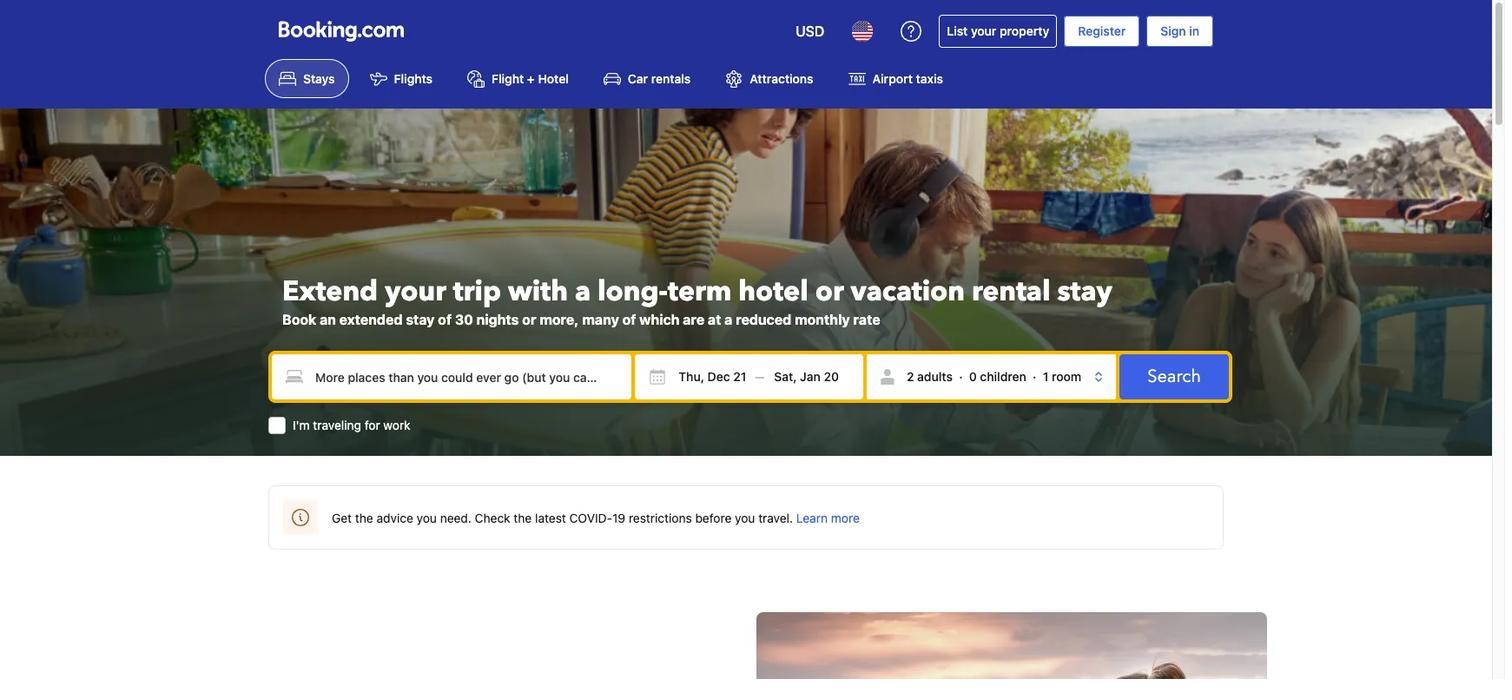 Task type: vqa. For each thing, say whether or not it's contained in the screenshot.
LIST
yes



Task type: locate. For each thing, give the bounding box(es) containing it.
the
[[355, 511, 373, 526], [514, 511, 532, 526]]

your up extended
[[385, 273, 447, 311]]

attractions link
[[712, 59, 828, 98]]

a up many
[[575, 273, 591, 311]]

20 right jan
[[824, 370, 839, 384]]

of
[[438, 312, 452, 328], [623, 312, 636, 328]]

Type your destination search field
[[272, 355, 632, 400]]

more,
[[540, 312, 579, 328]]

car
[[628, 72, 648, 86]]

0 horizontal spatial ·
[[960, 370, 963, 384]]

room
[[1052, 370, 1082, 384]]

2 · from the left
[[1033, 370, 1037, 384]]

get
[[332, 511, 352, 526]]

hotel
[[739, 273, 809, 311]]

your inside extend your trip with a long-term hotel or vacation rental stay book an extended stay of 30 nights or more, many of which are at a reduced monthly rate
[[385, 273, 447, 311]]

· left 1
[[1033, 370, 1037, 384]]

nights
[[477, 312, 519, 328]]

extend
[[282, 273, 378, 311]]

list
[[947, 23, 968, 38]]

1 horizontal spatial 20
[[824, 370, 839, 384]]

0 horizontal spatial svg image
[[649, 369, 667, 386]]

1 horizontal spatial ·
[[1033, 370, 1037, 384]]

or
[[816, 273, 844, 311], [522, 312, 537, 328]]

20
[[807, 361, 817, 370], [824, 370, 839, 384]]

· left 0
[[960, 370, 963, 384]]

flight + hotel link
[[454, 59, 583, 98]]

a right at
[[725, 312, 733, 328]]

20 right sat,
[[807, 361, 817, 370]]

1 svg image from the left
[[649, 369, 667, 386]]

1 · from the left
[[960, 370, 963, 384]]

usd button
[[786, 10, 835, 52]]

or up monthly
[[816, 273, 844, 311]]

1 horizontal spatial of
[[623, 312, 636, 328]]

1 horizontal spatial or
[[816, 273, 844, 311]]

term
[[668, 273, 732, 311]]

book
[[282, 312, 317, 328]]

1 vertical spatial or
[[522, 312, 537, 328]]

1 horizontal spatial the
[[514, 511, 532, 526]]

1 vertical spatial a
[[725, 312, 733, 328]]

0 horizontal spatial your
[[385, 273, 447, 311]]

19
[[613, 511, 626, 526]]

0
[[970, 370, 977, 384]]

1 the from the left
[[355, 511, 373, 526]]

stay left 30
[[406, 312, 435, 328]]

1 horizontal spatial a
[[725, 312, 733, 328]]

0 horizontal spatial or
[[522, 312, 537, 328]]

0 vertical spatial a
[[575, 273, 591, 311]]

flights link
[[356, 59, 447, 98]]

svg image for thu, dec 21
[[649, 369, 667, 386]]

you left travel.
[[735, 511, 756, 526]]

airport
[[873, 72, 913, 86]]

get the advice you need. check the latest covid-19 restrictions before you travel. learn more
[[332, 511, 860, 526]]

0 horizontal spatial the
[[355, 511, 373, 526]]

1 vertical spatial your
[[385, 273, 447, 311]]

car rentals
[[628, 72, 691, 86]]

extend your trip with a long-term hotel or vacation rental stay book an extended stay of 30 nights or more, many of which are at a reduced monthly rate
[[282, 273, 1113, 328]]

svg image left the thu,
[[649, 369, 667, 386]]

need.
[[440, 511, 472, 526]]

booking.com online hotel reservations image
[[279, 21, 404, 42]]

a
[[575, 273, 591, 311], [725, 312, 733, 328]]

0 vertical spatial your
[[972, 23, 997, 38]]

0 horizontal spatial you
[[417, 511, 437, 526]]

1 horizontal spatial you
[[735, 511, 756, 526]]

property
[[1000, 23, 1050, 38]]

1 horizontal spatial stay
[[1058, 273, 1113, 311]]

the left the 'latest'
[[514, 511, 532, 526]]

1 horizontal spatial your
[[972, 23, 997, 38]]

0 horizontal spatial of
[[438, 312, 452, 328]]

you
[[417, 511, 437, 526], [735, 511, 756, 526]]

your right list
[[972, 23, 997, 38]]

long-
[[598, 273, 668, 311]]

stay right rental at the top right of page
[[1058, 273, 1113, 311]]

of down long-
[[623, 312, 636, 328]]

airport taxis link
[[835, 59, 958, 98]]

thu,
[[679, 370, 705, 384]]

you left need.
[[417, 511, 437, 526]]

1 of from the left
[[438, 312, 452, 328]]

svg image left jan
[[775, 369, 792, 386]]

register
[[1079, 23, 1126, 38]]

2 svg image from the left
[[775, 369, 792, 386]]

0 vertical spatial or
[[816, 273, 844, 311]]

of left 30
[[438, 312, 452, 328]]

at
[[708, 312, 722, 328]]

2 adults · 0 children · 1 room
[[907, 370, 1082, 384]]

0 vertical spatial stay
[[1058, 273, 1113, 311]]

children
[[981, 370, 1027, 384]]

your
[[972, 23, 997, 38], [385, 273, 447, 311]]

stay
[[1058, 273, 1113, 311], [406, 312, 435, 328]]

·
[[960, 370, 963, 384], [1033, 370, 1037, 384]]

are
[[683, 312, 705, 328]]

None search field
[[269, 351, 1233, 435]]

1 horizontal spatial svg image
[[775, 369, 792, 386]]

traveling
[[313, 418, 361, 433]]

covid-
[[570, 511, 613, 526]]

attractions
[[750, 72, 814, 86]]

before
[[696, 511, 732, 526]]

the right get
[[355, 511, 373, 526]]

svg image
[[649, 369, 667, 386], [775, 369, 792, 386]]

travel.
[[759, 511, 793, 526]]

1 vertical spatial stay
[[406, 312, 435, 328]]

or down with
[[522, 312, 537, 328]]

learn
[[797, 511, 828, 526]]



Task type: describe. For each thing, give the bounding box(es) containing it.
vacation
[[851, 273, 966, 311]]

work
[[384, 418, 411, 433]]

jan
[[801, 370, 821, 384]]

more
[[832, 511, 860, 526]]

check
[[475, 511, 511, 526]]

thu, dec 21
[[679, 370, 747, 384]]

which
[[640, 312, 680, 328]]

restrictions
[[629, 511, 692, 526]]

sat,
[[775, 370, 797, 384]]

extended
[[340, 312, 403, 328]]

car rentals link
[[590, 59, 705, 98]]

your for trip
[[385, 273, 447, 311]]

sat, jan 20
[[775, 370, 839, 384]]

rate
[[854, 312, 881, 328]]

none search field containing search
[[269, 351, 1233, 435]]

dec
[[708, 370, 731, 384]]

list your property link
[[940, 15, 1058, 48]]

airport taxis
[[873, 72, 944, 86]]

search button
[[1120, 355, 1230, 400]]

latest
[[535, 511, 566, 526]]

sign in link
[[1147, 16, 1214, 47]]

2 the from the left
[[514, 511, 532, 526]]

usd
[[796, 23, 825, 39]]

i'm traveling for work
[[293, 418, 411, 433]]

sign in
[[1161, 23, 1200, 38]]

for
[[365, 418, 380, 433]]

your for property
[[972, 23, 997, 38]]

0 horizontal spatial stay
[[406, 312, 435, 328]]

advice
[[377, 511, 414, 526]]

taxis
[[916, 72, 944, 86]]

rentals
[[652, 72, 691, 86]]

1 you from the left
[[417, 511, 437, 526]]

flight
[[492, 72, 524, 86]]

many
[[583, 312, 619, 328]]

reduced
[[736, 312, 792, 328]]

i'm
[[293, 418, 310, 433]]

hotel
[[538, 72, 569, 86]]

2 you from the left
[[735, 511, 756, 526]]

in
[[1190, 23, 1200, 38]]

stays
[[303, 72, 335, 86]]

an
[[320, 312, 336, 328]]

sign
[[1161, 23, 1187, 38]]

flight + hotel
[[492, 72, 569, 86]]

+
[[527, 72, 535, 86]]

list your property
[[947, 23, 1050, 38]]

stays link
[[265, 59, 349, 98]]

with
[[508, 273, 568, 311]]

register link
[[1065, 16, 1140, 47]]

21
[[734, 370, 747, 384]]

0 horizontal spatial 20
[[807, 361, 817, 370]]

svg image for sat, jan 20
[[775, 369, 792, 386]]

2
[[907, 370, 915, 384]]

rental
[[972, 273, 1051, 311]]

2 of from the left
[[623, 312, 636, 328]]

search
[[1148, 365, 1202, 389]]

flights
[[394, 72, 433, 86]]

monthly
[[795, 312, 851, 328]]

0 horizontal spatial a
[[575, 273, 591, 311]]

1
[[1044, 370, 1049, 384]]

learn more link
[[797, 511, 860, 526]]

30
[[455, 312, 473, 328]]

adults
[[918, 370, 953, 384]]

trip
[[454, 273, 501, 311]]



